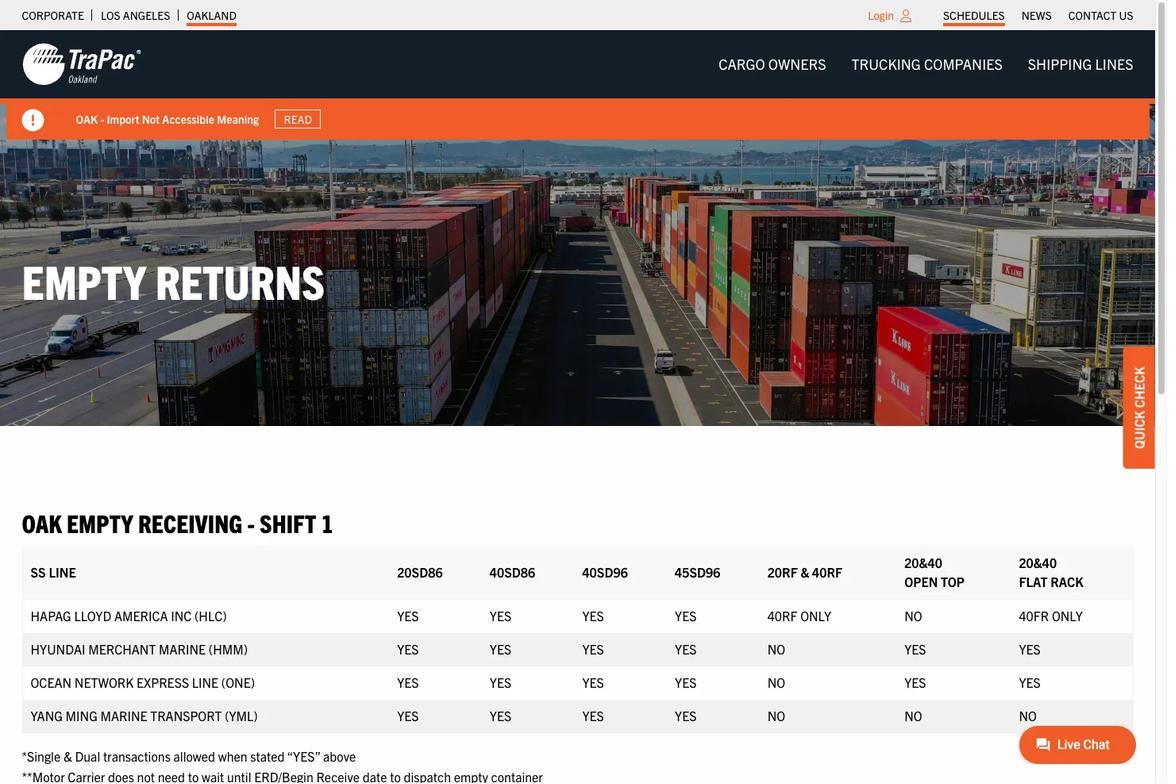 Task type: locate. For each thing, give the bounding box(es) containing it.
marine for ming
[[100, 708, 147, 724]]

- left 'shift'
[[247, 507, 255, 538]]

shipping lines link
[[1015, 48, 1146, 80]]

line
[[49, 565, 76, 580], [192, 675, 219, 691]]

1 20&40 from the left
[[904, 555, 942, 571]]

yang ming marine transport (yml)
[[31, 708, 258, 724]]

2 only from the left
[[1052, 608, 1083, 624]]

20&40 for flat
[[1019, 555, 1057, 571]]

only for 40rf only
[[800, 608, 831, 624]]

contact us link
[[1068, 4, 1133, 26]]

1 vertical spatial menu bar
[[706, 48, 1146, 80]]

1
[[321, 507, 333, 538]]

oak for oak - import not accessible meaning
[[76, 112, 98, 126]]

quick
[[1131, 411, 1147, 449]]

20&40 for open
[[904, 555, 942, 571]]

corporate link
[[22, 4, 84, 26]]

banner
[[0, 30, 1167, 140]]

40rf right 20rf
[[812, 565, 843, 580]]

not
[[142, 112, 160, 126]]

oak left the import
[[76, 112, 98, 126]]

meaning
[[217, 112, 259, 126]]

20&40 up flat
[[1019, 555, 1057, 571]]

20&40 inside 20&40 open top
[[904, 555, 942, 571]]

0 vertical spatial oak
[[76, 112, 98, 126]]

transport
[[150, 708, 222, 724]]

only
[[800, 608, 831, 624], [1052, 608, 1083, 624]]

1 vertical spatial oak
[[22, 507, 62, 538]]

40rf down 20rf
[[768, 608, 798, 624]]

1 horizontal spatial line
[[192, 675, 219, 691]]

trucking
[[852, 55, 921, 73]]

(hmm)
[[209, 642, 248, 657]]

open
[[904, 574, 938, 590]]

marine down 'inc'
[[159, 642, 206, 657]]

0 vertical spatial marine
[[159, 642, 206, 657]]

0 vertical spatial line
[[49, 565, 76, 580]]

only right 40fr
[[1052, 608, 1083, 624]]

1 horizontal spatial 40rf
[[812, 565, 843, 580]]

0 horizontal spatial line
[[49, 565, 76, 580]]

1 vertical spatial 40rf
[[768, 608, 798, 624]]

oak inside banner
[[76, 112, 98, 126]]

us
[[1119, 8, 1133, 22]]

line left the (one)
[[192, 675, 219, 691]]

0 horizontal spatial &
[[63, 749, 72, 765]]

corporate
[[22, 8, 84, 22]]

0 vertical spatial &
[[801, 565, 809, 580]]

marine
[[159, 642, 206, 657], [100, 708, 147, 724]]

0 horizontal spatial 40rf
[[768, 608, 798, 624]]

40fr
[[1019, 608, 1049, 624]]

hyundai
[[31, 642, 85, 657]]

menu bar up "shipping"
[[935, 4, 1142, 26]]

cargo owners link
[[706, 48, 839, 80]]

los angeles link
[[101, 4, 170, 26]]

1 vertical spatial -
[[247, 507, 255, 538]]

-
[[100, 112, 104, 126], [247, 507, 255, 538]]

& for 20rf
[[801, 565, 809, 580]]

0 horizontal spatial 20&40
[[904, 555, 942, 571]]

20&40 inside 20&40 flat rack
[[1019, 555, 1057, 571]]

oak up ss
[[22, 507, 62, 538]]

0 horizontal spatial marine
[[100, 708, 147, 724]]

40rf only
[[768, 608, 831, 624]]

2 20&40 from the left
[[1019, 555, 1057, 571]]

no
[[904, 608, 922, 624], [768, 642, 785, 657], [768, 675, 785, 691], [768, 708, 785, 724], [904, 708, 922, 724], [1019, 708, 1037, 724]]

schedules link
[[943, 4, 1005, 26]]

1 horizontal spatial &
[[801, 565, 809, 580]]

20&40 up open on the right
[[904, 555, 942, 571]]

- inside banner
[[100, 112, 104, 126]]

1 vertical spatial &
[[63, 749, 72, 765]]

trucking companies link
[[839, 48, 1015, 80]]

owners
[[768, 55, 826, 73]]

1 horizontal spatial oak
[[76, 112, 98, 126]]

oakland link
[[187, 4, 237, 26]]

shipping lines
[[1028, 55, 1133, 73]]

1 only from the left
[[800, 608, 831, 624]]

& left dual
[[63, 749, 72, 765]]

lloyd
[[74, 608, 111, 624]]

1 vertical spatial marine
[[100, 708, 147, 724]]

1 horizontal spatial -
[[247, 507, 255, 538]]

oakland
[[187, 8, 237, 22]]

menu bar containing cargo owners
[[706, 48, 1146, 80]]

above
[[323, 749, 356, 765]]

0 vertical spatial 40rf
[[812, 565, 843, 580]]

1 horizontal spatial marine
[[159, 642, 206, 657]]

yes
[[397, 608, 419, 624], [490, 608, 511, 624], [582, 608, 604, 624], [675, 608, 697, 624], [397, 642, 419, 657], [490, 642, 511, 657], [582, 642, 604, 657], [675, 642, 697, 657], [904, 642, 926, 657], [1019, 642, 1041, 657], [397, 675, 419, 691], [490, 675, 511, 691], [582, 675, 604, 691], [675, 675, 697, 691], [904, 675, 926, 691], [1019, 675, 1041, 691], [397, 708, 419, 724], [490, 708, 511, 724], [582, 708, 604, 724], [675, 708, 697, 724]]

menu bar
[[935, 4, 1142, 26], [706, 48, 1146, 80]]

0 horizontal spatial -
[[100, 112, 104, 126]]

& for *single
[[63, 749, 72, 765]]

flat
[[1019, 574, 1048, 590]]

40sd96
[[582, 565, 628, 580]]

0 horizontal spatial oak
[[22, 507, 62, 538]]

import
[[107, 112, 139, 126]]

dual
[[75, 749, 100, 765]]

only down 20rf & 40rf
[[800, 608, 831, 624]]

top
[[941, 574, 965, 590]]

contact us
[[1068, 8, 1133, 22]]

menu bar inside banner
[[706, 48, 1146, 80]]

hapag lloyd america inc (hlc)
[[31, 608, 227, 624]]

login
[[868, 8, 894, 22]]

0 horizontal spatial only
[[800, 608, 831, 624]]

oak
[[76, 112, 98, 126], [22, 507, 62, 538]]

accessible
[[162, 112, 214, 126]]

1 horizontal spatial only
[[1052, 608, 1083, 624]]

news
[[1022, 8, 1052, 22]]

0 vertical spatial menu bar
[[935, 4, 1142, 26]]

transactions
[[103, 749, 171, 765]]

check
[[1131, 367, 1147, 408]]

hyundai merchant marine (hmm)
[[31, 642, 248, 657]]

light image
[[900, 10, 912, 22]]

line right ss
[[49, 565, 76, 580]]

& right 20rf
[[801, 565, 809, 580]]

shipping
[[1028, 55, 1092, 73]]

40rf
[[812, 565, 843, 580], [768, 608, 798, 624]]

empty
[[22, 252, 146, 310]]

rack
[[1051, 574, 1084, 590]]

20rf & 40rf
[[768, 565, 843, 580]]

marine down the ocean network express line (one)
[[100, 708, 147, 724]]

0 vertical spatial -
[[100, 112, 104, 126]]

when
[[218, 749, 247, 765]]

20&40 open top
[[904, 555, 965, 590]]

cargo owners
[[719, 55, 826, 73]]

companies
[[924, 55, 1003, 73]]

ocean
[[31, 675, 72, 691]]

express
[[137, 675, 189, 691]]

1 horizontal spatial 20&40
[[1019, 555, 1057, 571]]

login link
[[868, 8, 894, 22]]

news link
[[1022, 4, 1052, 26]]

- left the import
[[100, 112, 104, 126]]

menu bar down the light icon
[[706, 48, 1146, 80]]



Task type: vqa. For each thing, say whether or not it's contained in the screenshot.


Task type: describe. For each thing, give the bounding box(es) containing it.
(yml)
[[225, 708, 258, 724]]

quick check link
[[1123, 347, 1155, 469]]

40fr only
[[1019, 608, 1083, 624]]

20&40 flat rack
[[1019, 555, 1084, 590]]

ss line
[[31, 565, 76, 580]]

45sd96
[[675, 565, 720, 580]]

shift
[[260, 507, 316, 538]]

20sd86
[[397, 565, 443, 580]]

lines
[[1095, 55, 1133, 73]]

yang
[[31, 708, 63, 724]]

returns
[[155, 252, 325, 310]]

*single
[[22, 749, 61, 765]]

america
[[114, 608, 168, 624]]

oak for oak empty receiving                - shift 1
[[22, 507, 62, 538]]

"yes"
[[287, 749, 320, 765]]

20rf
[[768, 565, 798, 580]]

oak empty receiving                - shift 1
[[22, 507, 333, 538]]

(one)
[[221, 675, 255, 691]]

*single & dual transactions allowed when stated "yes" above
[[22, 749, 356, 765]]

empty
[[67, 507, 133, 538]]

ss
[[31, 565, 46, 580]]

ocean network express line (one)
[[31, 675, 255, 691]]

(hlc)
[[195, 608, 227, 624]]

hapag
[[31, 608, 71, 624]]

1 vertical spatial line
[[192, 675, 219, 691]]

banner containing cargo owners
[[0, 30, 1167, 140]]

solid image
[[22, 110, 44, 132]]

angeles
[[123, 8, 170, 22]]

marine for merchant
[[159, 642, 206, 657]]

allowed
[[173, 749, 215, 765]]

receiving
[[138, 507, 242, 538]]

read link
[[275, 109, 321, 129]]

quick check
[[1131, 367, 1147, 449]]

inc
[[171, 608, 192, 624]]

menu bar containing schedules
[[935, 4, 1142, 26]]

only for 40fr only
[[1052, 608, 1083, 624]]

schedules
[[943, 8, 1005, 22]]

merchant
[[88, 642, 156, 657]]

read
[[284, 112, 312, 126]]

contact
[[1068, 8, 1117, 22]]

los angeles
[[101, 8, 170, 22]]

ming
[[66, 708, 97, 724]]

los
[[101, 8, 120, 22]]

oakland image
[[22, 42, 141, 87]]

network
[[74, 675, 134, 691]]

oak - import not accessible meaning
[[76, 112, 259, 126]]

empty returns
[[22, 252, 325, 310]]

stated
[[250, 749, 285, 765]]

40sd86
[[490, 565, 535, 580]]

cargo
[[719, 55, 765, 73]]

trucking companies
[[852, 55, 1003, 73]]



